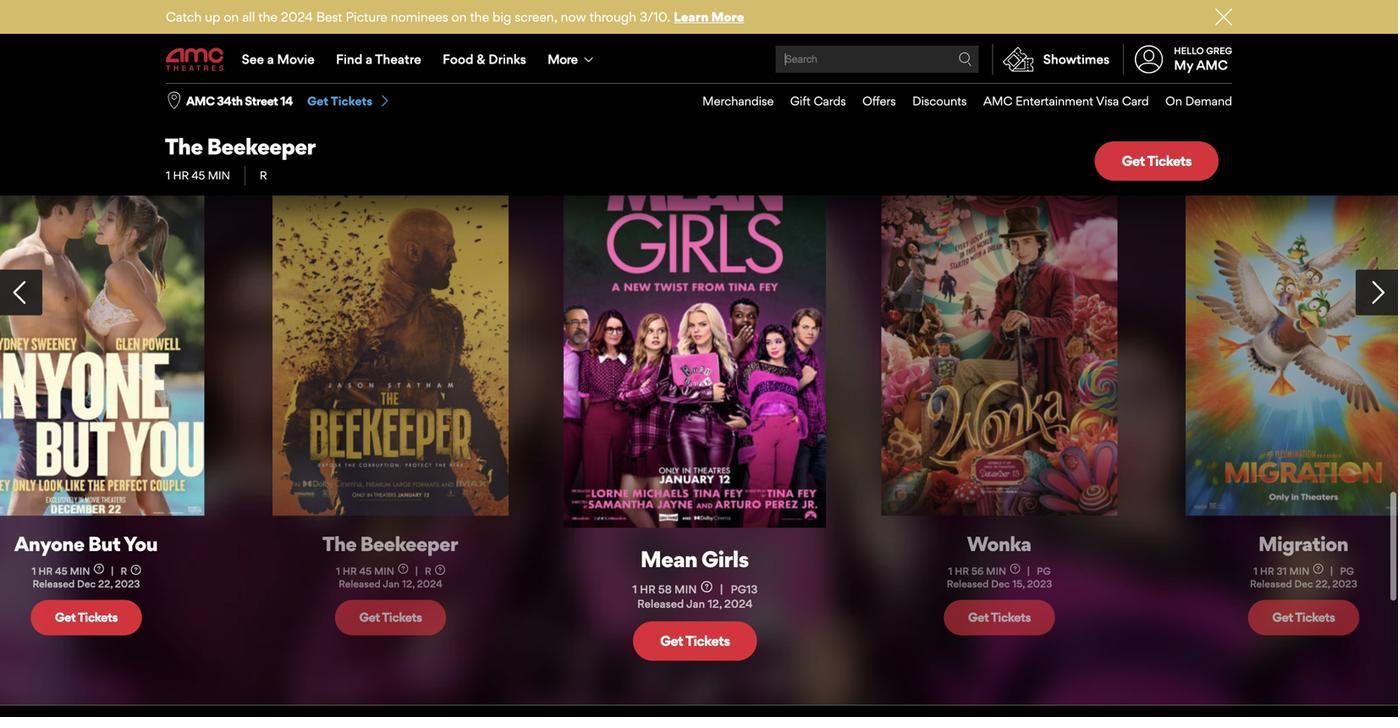Task type: locate. For each thing, give the bounding box(es) containing it.
get tickets down the released dec 22, 2023
[[55, 610, 118, 625]]

1 2023 from the left
[[115, 578, 140, 590]]

dec left 15,
[[992, 578, 1010, 590]]

hr for anyone but you
[[39, 565, 53, 577]]

r button up released jan 12, 2024
[[425, 565, 446, 577]]

1 horizontal spatial 12,
[[708, 597, 722, 611]]

1 vertical spatial menu
[[686, 84, 1233, 118]]

0 vertical spatial the
[[165, 133, 203, 160]]

the beekeeper
[[165, 133, 316, 160], [323, 532, 458, 556]]

the right all
[[258, 9, 278, 25]]

released for wonka
[[947, 578, 989, 590]]

dec down anyone but you
[[77, 578, 96, 590]]

1 on from the left
[[224, 9, 239, 25]]

get down the released dec 22, 2023
[[55, 610, 76, 625]]

2024
[[281, 9, 313, 25], [417, 578, 443, 590], [725, 597, 753, 611]]

get tickets link down find
[[307, 93, 391, 109]]

released down 1 hr 31 min
[[1251, 578, 1293, 590]]

r down you
[[121, 565, 127, 577]]

a for movie
[[267, 51, 274, 67]]

1 horizontal spatial more
[[712, 9, 745, 25]]

2023 inside pg released dec 15, 2023
[[1027, 578, 1053, 590]]

hr inside 1 hr 31 min button
[[1261, 565, 1275, 577]]

get tickets for mean girls
[[660, 632, 730, 649]]

now playing button
[[964, 53, 1044, 75]]

pg inside pg released dec 22, 2023
[[1340, 565, 1355, 577]]

on left my
[[1150, 56, 1168, 72]]

r button
[[121, 565, 141, 577], [425, 565, 446, 577]]

coming soon
[[1054, 56, 1138, 72]]

more information about image up the released dec 22, 2023
[[94, 564, 104, 574]]

street
[[245, 94, 278, 109]]

min right "31"
[[1290, 565, 1310, 577]]

22, down 1 hr 31 min button
[[1316, 578, 1330, 590]]

min
[[208, 168, 230, 182], [70, 565, 90, 577], [374, 565, 395, 577], [986, 565, 1007, 577], [1290, 565, 1310, 577], [675, 583, 697, 596]]

22, inside pg released dec 22, 2023
[[1316, 578, 1330, 590]]

released inside pg released dec 15, 2023
[[947, 578, 989, 590]]

the beekeeper up released jan 12, 2024
[[323, 532, 458, 556]]

at
[[292, 52, 325, 97]]

12, down 1 hr 58 min button
[[708, 597, 722, 611]]

1 hr 45 min button up the released dec 22, 2023
[[32, 564, 104, 578]]

on for on demand link
[[1166, 94, 1183, 108]]

0 horizontal spatial on
[[224, 9, 239, 25]]

demand
[[1171, 56, 1223, 72], [1186, 94, 1233, 108]]

2 horizontal spatial r
[[425, 565, 432, 577]]

more information about image inside 1 hr 45 min button
[[94, 564, 104, 574]]

on for on demand button
[[1150, 56, 1168, 72]]

min right "58"
[[675, 583, 697, 596]]

get for migration
[[1273, 610, 1294, 625]]

1 hr 45 min button up released jan 12, 2024
[[336, 564, 409, 578]]

movie
[[277, 51, 315, 67]]

the
[[165, 133, 203, 160], [323, 532, 357, 556]]

1 horizontal spatial dec
[[992, 578, 1010, 590]]

get tickets link down the released dec 22, 2023
[[31, 600, 142, 635]]

demand for on demand button
[[1171, 56, 1223, 72]]

1 inside 1 hr 31 min button
[[1254, 565, 1258, 577]]

more information about image inside r button
[[131, 565, 141, 575]]

more information about image inside 1 hr 45 min button
[[399, 564, 409, 574]]

1 horizontal spatial r button
[[425, 565, 446, 577]]

menu containing more
[[166, 36, 1233, 83]]

get down pg13 released jan 12, 2024 on the bottom
[[660, 632, 683, 649]]

dec inside pg released dec 15, 2023
[[992, 578, 1010, 590]]

22, down 'but'
[[98, 578, 113, 590]]

0 horizontal spatial pg
[[1037, 565, 1051, 577]]

1 hr 45 min button for anyone
[[32, 564, 104, 578]]

1 inside '1 hr 56 min' button
[[949, 565, 953, 577]]

2 horizontal spatial more information about image
[[702, 581, 713, 593]]

2023 inside pg released dec 22, 2023
[[1333, 578, 1358, 590]]

1 hr 45 min up released jan 12, 2024
[[336, 565, 395, 577]]

1 vertical spatial on
[[1166, 94, 1183, 108]]

released inside pg13 released jan 12, 2024
[[638, 597, 684, 611]]

0 horizontal spatial 1 hr 45 min button
[[32, 564, 104, 578]]

on right nominees
[[452, 9, 467, 25]]

more information about image
[[94, 564, 104, 574], [1011, 564, 1021, 574], [1314, 564, 1324, 574], [131, 565, 141, 575]]

0 horizontal spatial dec
[[77, 578, 96, 590]]

3 2023 from the left
[[1333, 578, 1358, 590]]

girls
[[702, 546, 749, 573]]

a for theatre
[[366, 51, 373, 67]]

&
[[477, 51, 486, 67]]

tickets
[[331, 94, 373, 108], [1148, 153, 1192, 169], [78, 610, 118, 625], [382, 610, 422, 625], [991, 610, 1031, 625], [1296, 610, 1336, 625], [686, 632, 730, 649]]

1 hr 45 min for anyone but you
[[32, 565, 90, 577]]

tickets down released jan 12, 2024
[[382, 610, 422, 625]]

r button down you
[[121, 565, 141, 577]]

0 vertical spatial on demand
[[1150, 56, 1223, 72]]

1 a from the left
[[267, 51, 274, 67]]

on inside button
[[1150, 56, 1168, 72]]

demand inside menu
[[1186, 94, 1233, 108]]

more information about image
[[399, 564, 409, 574], [435, 565, 446, 575], [702, 581, 713, 593]]

get tickets link
[[307, 93, 391, 109], [1095, 142, 1219, 181], [31, 600, 142, 635], [335, 600, 447, 635], [944, 600, 1056, 635], [1248, 600, 1360, 635], [633, 621, 757, 661]]

anyone
[[14, 532, 84, 556]]

released inside pg released dec 22, 2023
[[1251, 578, 1293, 590]]

more information about image inside 1 hr 31 min button
[[1314, 564, 1324, 574]]

get tickets down 15,
[[968, 610, 1031, 625]]

1 pg from the left
[[1037, 565, 1051, 577]]

r down street
[[260, 168, 267, 182]]

anyone but you link
[[0, 532, 187, 556]]

0 horizontal spatial 22,
[[98, 578, 113, 590]]

get tickets
[[307, 94, 373, 108], [1122, 153, 1192, 169], [55, 610, 118, 625], [360, 610, 422, 625], [968, 610, 1031, 625], [1273, 610, 1336, 625], [660, 632, 730, 649]]

tickets down 15,
[[991, 610, 1031, 625]]

0 horizontal spatial 2023
[[115, 578, 140, 590]]

1 hr 45 min up the released dec 22, 2023
[[32, 565, 90, 577]]

hr
[[173, 168, 189, 182], [39, 565, 53, 577], [343, 565, 357, 577], [955, 565, 969, 577], [1261, 565, 1275, 577], [640, 583, 656, 596]]

released down 1 hr 56 min
[[947, 578, 989, 590]]

1 horizontal spatial beekeeper
[[360, 532, 458, 556]]

2023 for migration
[[1333, 578, 1358, 590]]

dec inside pg released dec 22, 2023
[[1295, 578, 1314, 590]]

get tickets down pg released dec 22, 2023
[[1273, 610, 1336, 625]]

hr inside '1 hr 56 min' button
[[955, 565, 969, 577]]

see a movie
[[242, 51, 315, 67]]

showtimes link
[[993, 44, 1110, 75]]

58
[[659, 583, 672, 596]]

2 horizontal spatial 1 hr 45 min
[[336, 565, 395, 577]]

showtimes
[[1044, 51, 1110, 67]]

the beekeeper down amc 34th street 14 'button'
[[165, 133, 316, 160]]

1 r button from the left
[[121, 565, 141, 577]]

up
[[205, 9, 221, 25]]

2024 down pg13
[[725, 597, 753, 611]]

get tickets link down 15,
[[944, 600, 1056, 635]]

0 vertical spatial 2024
[[281, 9, 313, 25]]

on left all
[[224, 9, 239, 25]]

min for the beekeeper
[[374, 565, 395, 577]]

2 horizontal spatial dec
[[1295, 578, 1314, 590]]

1 vertical spatial jan
[[687, 597, 705, 611]]

2023 right 15,
[[1027, 578, 1053, 590]]

pg for migration
[[1340, 565, 1355, 577]]

1 hr 45 min
[[166, 168, 230, 182], [32, 565, 90, 577], [336, 565, 395, 577]]

get down pg released dec 15, 2023
[[968, 610, 989, 625]]

released down the 1 hr 58 min
[[638, 597, 684, 611]]

through
[[590, 9, 637, 25]]

0 vertical spatial menu
[[166, 36, 1233, 83]]

2023 down 'migration'
[[1333, 578, 1358, 590]]

0 horizontal spatial the
[[165, 133, 203, 160]]

2 r button from the left
[[425, 565, 446, 577]]

2 the from the left
[[470, 9, 489, 25]]

r up released jan 12, 2024
[[425, 565, 432, 577]]

2 horizontal spatial 45
[[360, 565, 372, 577]]

min up the released dec 22, 2023
[[70, 565, 90, 577]]

2 2023 from the left
[[1027, 578, 1053, 590]]

get for anyone but you
[[55, 610, 76, 625]]

1 horizontal spatial 45
[[192, 168, 205, 182]]

get tickets down released jan 12, 2024
[[360, 610, 422, 625]]

on inside menu
[[1166, 94, 1183, 108]]

1 hr 45 min button for the
[[336, 564, 409, 578]]

more
[[712, 9, 745, 25], [548, 51, 578, 67]]

0 horizontal spatial more information about image
[[399, 564, 409, 574]]

0 vertical spatial jan
[[383, 578, 400, 590]]

soon
[[1106, 56, 1138, 72]]

more down now
[[548, 51, 578, 67]]

min down 34th
[[208, 168, 230, 182]]

min right 56
[[986, 565, 1007, 577]]

more information about image inside 1 hr 58 min button
[[702, 581, 713, 593]]

the
[[258, 9, 278, 25], [470, 9, 489, 25]]

demand for on demand link
[[1186, 94, 1233, 108]]

get tickets down pg13 released jan 12, 2024 on the bottom
[[660, 632, 730, 649]]

r for anyone but you
[[121, 565, 127, 577]]

get tickets link down released jan 12, 2024
[[335, 600, 447, 635]]

all
[[242, 9, 255, 25]]

2023 down you
[[115, 578, 140, 590]]

the left big
[[470, 9, 489, 25]]

2 1 hr 45 min button from the left
[[336, 564, 409, 578]]

tickets for the beekeeper
[[382, 610, 422, 625]]

beekeeper
[[207, 133, 316, 160], [360, 532, 458, 556]]

pg down wonka link
[[1037, 565, 1051, 577]]

my
[[1175, 57, 1194, 73]]

find
[[336, 51, 363, 67]]

get for mean girls
[[660, 632, 683, 649]]

2 on from the left
[[452, 9, 467, 25]]

dec
[[77, 578, 96, 590], [992, 578, 1010, 590], [1295, 578, 1314, 590]]

1 horizontal spatial 1 hr 45 min button
[[336, 564, 409, 578]]

1 vertical spatial 12,
[[708, 597, 722, 611]]

more information about image up 15,
[[1011, 564, 1021, 574]]

2024 left 'best'
[[281, 9, 313, 25]]

min up released jan 12, 2024
[[374, 565, 395, 577]]

2 a from the left
[[366, 51, 373, 67]]

45 for anyone but you
[[55, 565, 68, 577]]

1 vertical spatial beekeeper
[[360, 532, 458, 556]]

on demand link
[[1150, 84, 1233, 118]]

1 vertical spatial demand
[[1186, 94, 1233, 108]]

0 horizontal spatial r
[[121, 565, 127, 577]]

the up released jan 12, 2024
[[323, 532, 357, 556]]

card
[[1123, 94, 1150, 108]]

12, inside pg13 released jan 12, 2024
[[708, 597, 722, 611]]

released dec 22, 2023
[[33, 578, 140, 590]]

1 hr 58 min
[[633, 583, 697, 596]]

food
[[443, 51, 474, 67]]

2 horizontal spatial 2024
[[725, 597, 753, 611]]

the down amc 34th street 14
[[165, 133, 203, 160]]

learn more link
[[674, 9, 745, 25]]

tickets for anyone but you
[[78, 610, 118, 625]]

1 horizontal spatial 2023
[[1027, 578, 1053, 590]]

movie poster for migration image
[[1186, 162, 1399, 516]]

close this dialog image
[[1369, 684, 1386, 701]]

1 horizontal spatial on
[[452, 9, 467, 25]]

2 dec from the left
[[992, 578, 1010, 590]]

get tickets link for wonka
[[944, 600, 1056, 635]]

1 horizontal spatial 22,
[[1316, 578, 1330, 590]]

2 pg from the left
[[1340, 565, 1355, 577]]

showtimes image
[[994, 44, 1044, 75]]

more information about image for migration
[[1314, 564, 1324, 574]]

visa
[[1097, 94, 1120, 108]]

jan
[[383, 578, 400, 590], [687, 597, 705, 611]]

1 dec from the left
[[77, 578, 96, 590]]

released
[[33, 578, 75, 590], [339, 578, 381, 590], [947, 578, 989, 590], [1251, 578, 1293, 590], [638, 597, 684, 611]]

menu
[[166, 36, 1233, 83], [686, 84, 1233, 118]]

playing
[[998, 56, 1043, 72]]

a right see
[[267, 51, 274, 67]]

best
[[316, 9, 343, 25]]

pg down 'migration'
[[1340, 565, 1355, 577]]

1 horizontal spatial pg
[[1340, 565, 1355, 577]]

beekeeper down street
[[207, 133, 316, 160]]

1 vertical spatial more
[[548, 51, 578, 67]]

1 hr 45 min button
[[32, 564, 104, 578], [336, 564, 409, 578]]

more information about image for anyone but you
[[94, 564, 104, 574]]

r
[[260, 168, 267, 182], [121, 565, 127, 577], [425, 565, 432, 577]]

go to my account page element
[[1124, 36, 1233, 83]]

0 horizontal spatial more
[[548, 51, 578, 67]]

more information about image down you
[[131, 565, 141, 575]]

12, down the beekeeper link
[[402, 578, 415, 590]]

tickets down pg released dec 22, 2023
[[1296, 610, 1336, 625]]

0 vertical spatial the beekeeper
[[165, 133, 316, 160]]

see a movie link
[[231, 36, 325, 83]]

1 hr 45 min down 34th
[[166, 168, 230, 182]]

2 vertical spatial 2024
[[725, 597, 753, 611]]

more right learn
[[712, 9, 745, 25]]

45
[[192, 168, 205, 182], [55, 565, 68, 577], [360, 565, 372, 577]]

0 horizontal spatial beekeeper
[[207, 133, 316, 160]]

tickets down pg13 released jan 12, 2024 on the bottom
[[686, 632, 730, 649]]

menu down learn
[[166, 36, 1233, 83]]

hr inside 1 hr 58 min button
[[640, 583, 656, 596]]

on demand for on demand link
[[1166, 94, 1233, 108]]

1 horizontal spatial jan
[[687, 597, 705, 611]]

1 horizontal spatial a
[[366, 51, 373, 67]]

2 horizontal spatial 2023
[[1333, 578, 1358, 590]]

0 vertical spatial on
[[1150, 56, 1168, 72]]

on down my
[[1166, 94, 1183, 108]]

3 dec from the left
[[1295, 578, 1314, 590]]

amc down greg
[[1197, 57, 1228, 73]]

0 horizontal spatial the
[[258, 9, 278, 25]]

1 vertical spatial 2024
[[417, 578, 443, 590]]

amc inside 'button'
[[186, 94, 215, 109]]

pg inside pg released dec 15, 2023
[[1037, 565, 1051, 577]]

demand inside button
[[1171, 56, 1223, 72]]

1 vertical spatial on demand
[[1166, 94, 1233, 108]]

2 22, from the left
[[1316, 578, 1330, 590]]

hello
[[1175, 45, 1205, 56]]

0 horizontal spatial 1 hr 45 min
[[32, 565, 90, 577]]

released for migration
[[1251, 578, 1293, 590]]

on demand inside button
[[1150, 56, 1223, 72]]

movie poster for mean girls image
[[564, 134, 827, 528]]

1 horizontal spatial more information about image
[[435, 565, 446, 575]]

dec down 1 hr 31 min button
[[1295, 578, 1314, 590]]

get tickets link down pg released dec 22, 2023
[[1248, 600, 1360, 635]]

hello greg my amc
[[1175, 45, 1233, 73]]

0 horizontal spatial a
[[267, 51, 274, 67]]

amc left 34th
[[186, 94, 215, 109]]

amc
[[331, 52, 418, 97], [1197, 57, 1228, 73], [984, 94, 1013, 108], [186, 94, 215, 109]]

a
[[267, 51, 274, 67], [366, 51, 373, 67]]

0 vertical spatial demand
[[1171, 56, 1223, 72]]

merchandise
[[703, 94, 774, 108]]

anyone but you
[[14, 532, 158, 556]]

get tickets link down pg13 released jan 12, 2024 on the bottom
[[633, 621, 757, 661]]

0 vertical spatial beekeeper
[[207, 133, 316, 160]]

greg
[[1207, 45, 1233, 56]]

1 horizontal spatial the
[[470, 9, 489, 25]]

beekeeper up released jan 12, 2024
[[360, 532, 458, 556]]

1 horizontal spatial the
[[323, 532, 357, 556]]

menu down the submit search icon
[[686, 84, 1233, 118]]

more information about image inside '1 hr 56 min' button
[[1011, 564, 1021, 574]]

1 vertical spatial the beekeeper
[[323, 532, 458, 556]]

min for wonka
[[986, 565, 1007, 577]]

get down card
[[1122, 153, 1145, 169]]

1 1 hr 45 min button from the left
[[32, 564, 104, 578]]

2024 down the beekeeper link
[[417, 578, 443, 590]]

12,
[[402, 578, 415, 590], [708, 597, 722, 611]]

pg released dec 15, 2023
[[947, 565, 1053, 590]]

entertainment
[[1016, 94, 1094, 108]]

on demand
[[1150, 56, 1223, 72], [1166, 94, 1233, 108]]

more information about image down 'migration'
[[1314, 564, 1324, 574]]

1 hr 56 min button
[[949, 564, 1021, 578]]

discounts
[[913, 94, 967, 108]]

amc logo image
[[166, 48, 225, 71], [166, 48, 225, 71]]

get down released jan 12, 2024
[[360, 610, 380, 625]]

jan down the beekeeper link
[[383, 578, 400, 590]]

search the AMC website text field
[[783, 53, 959, 66]]

min for anyone but you
[[70, 565, 90, 577]]

1 horizontal spatial r
[[260, 168, 267, 182]]

1
[[166, 168, 170, 182], [32, 565, 36, 577], [336, 565, 341, 577], [949, 565, 953, 577], [1254, 565, 1258, 577], [633, 583, 637, 596]]

1 inside 1 hr 58 min button
[[633, 583, 637, 596]]

tickets down on demand link
[[1148, 153, 1192, 169]]

0 vertical spatial 12,
[[402, 578, 415, 590]]

but
[[88, 532, 121, 556]]

get down pg released dec 22, 2023
[[1273, 610, 1294, 625]]

find a theatre link
[[325, 36, 432, 83]]

get
[[307, 94, 329, 108], [1122, 153, 1145, 169], [55, 610, 76, 625], [360, 610, 380, 625], [968, 610, 989, 625], [1273, 610, 1294, 625], [660, 632, 683, 649]]

0 horizontal spatial 45
[[55, 565, 68, 577]]

min for mean girls
[[675, 583, 697, 596]]

screen,
[[515, 9, 558, 25]]

0 horizontal spatial r button
[[121, 565, 141, 577]]

r button for but
[[121, 565, 141, 577]]

jan down 1 hr 58 min button
[[687, 597, 705, 611]]

a right find
[[366, 51, 373, 67]]

tickets down the released dec 22, 2023
[[78, 610, 118, 625]]

1 the from the left
[[258, 9, 278, 25]]



Task type: vqa. For each thing, say whether or not it's contained in the screenshot.
MEMBER
no



Task type: describe. For each thing, give the bounding box(es) containing it.
now
[[561, 9, 586, 25]]

nominees
[[391, 9, 448, 25]]

1 for anyone but you
[[32, 565, 36, 577]]

1 hr 31 min button
[[1254, 564, 1324, 578]]

get tickets link for the beekeeper
[[335, 600, 447, 635]]

tickets down find
[[331, 94, 373, 108]]

hr for mean girls
[[640, 583, 656, 596]]

wonka
[[967, 532, 1032, 556]]

movie poster for the beekeeper image
[[273, 162, 509, 516]]

gift cards
[[791, 94, 846, 108]]

r for the beekeeper
[[425, 565, 432, 577]]

1 hr 56 min
[[949, 565, 1007, 577]]

hr for wonka
[[955, 565, 969, 577]]

offers link
[[846, 84, 896, 118]]

learn
[[674, 9, 709, 25]]

0 horizontal spatial jan
[[383, 578, 400, 590]]

released down the anyone at the left bottom
[[33, 578, 75, 590]]

movie poster for anyone but you image
[[0, 162, 205, 516]]

more information about image for wonka
[[1011, 564, 1021, 574]]

more button
[[537, 36, 608, 83]]

get tickets down find
[[307, 94, 373, 108]]

theatre
[[375, 51, 421, 67]]

15,
[[1013, 578, 1025, 590]]

tickets for mean girls
[[686, 632, 730, 649]]

picture
[[346, 9, 388, 25]]

amc down now playing button
[[984, 94, 1013, 108]]

on demand button
[[1148, 53, 1224, 75]]

movie poster for wonka image
[[882, 162, 1118, 516]]

mean
[[641, 546, 698, 573]]

get for the beekeeper
[[360, 610, 380, 625]]

min for migration
[[1290, 565, 1310, 577]]

big
[[493, 9, 512, 25]]

get tickets link for migration
[[1248, 600, 1360, 635]]

menu containing merchandise
[[686, 84, 1233, 118]]

1 hr 58 min button
[[633, 581, 713, 597]]

amc entertainment visa card link
[[967, 84, 1150, 118]]

get tickets for the beekeeper
[[360, 610, 422, 625]]

dec for migration
[[1295, 578, 1314, 590]]

get right 14
[[307, 94, 329, 108]]

more information about image for mean
[[702, 581, 713, 593]]

1 for wonka
[[949, 565, 953, 577]]

1 for mean girls
[[633, 583, 637, 596]]

you
[[124, 532, 158, 556]]

migration
[[1259, 532, 1349, 556]]

jan inside pg13 released jan 12, 2024
[[687, 597, 705, 611]]

pg13
[[731, 583, 758, 596]]

movies
[[164, 52, 285, 97]]

cards
[[814, 94, 846, 108]]

1 horizontal spatial 1 hr 45 min
[[166, 168, 230, 182]]

tickets for migration
[[1296, 610, 1336, 625]]

0 horizontal spatial 12,
[[402, 578, 415, 590]]

amc 34th street 14
[[186, 94, 293, 109]]

amc inside hello greg my amc
[[1197, 57, 1228, 73]]

45 for the beekeeper
[[360, 565, 372, 577]]

get tickets for migration
[[1273, 610, 1336, 625]]

released for mean girls
[[638, 597, 684, 611]]

pg released dec 22, 2023
[[1251, 565, 1358, 590]]

find a theatre
[[336, 51, 421, 67]]

see
[[242, 51, 264, 67]]

3/10.
[[640, 9, 671, 25]]

hr for the beekeeper
[[343, 565, 357, 577]]

31
[[1277, 565, 1287, 577]]

pg for wonka
[[1037, 565, 1051, 577]]

gift cards link
[[774, 84, 846, 118]]

released down the beekeeper link
[[339, 578, 381, 590]]

more information about image for the
[[399, 564, 409, 574]]

migration link
[[1203, 532, 1399, 556]]

drinks
[[489, 51, 527, 67]]

get tickets for anyone but you
[[55, 610, 118, 625]]

movies at amc
[[164, 52, 418, 97]]

0 horizontal spatial 2024
[[281, 9, 313, 25]]

1 hr 45 min for the beekeeper
[[336, 565, 395, 577]]

2024 inside pg13 released jan 12, 2024
[[725, 597, 753, 611]]

coming soon button
[[1053, 53, 1139, 75]]

0 vertical spatial more
[[712, 9, 745, 25]]

amc down picture at left top
[[331, 52, 418, 97]]

coming
[[1054, 56, 1103, 72]]

wonka link
[[899, 532, 1100, 556]]

food & drinks
[[443, 51, 527, 67]]

14
[[280, 94, 293, 109]]

catch
[[166, 9, 202, 25]]

get tickets down card
[[1122, 153, 1192, 169]]

dec for wonka
[[992, 578, 1010, 590]]

offers
[[863, 94, 896, 108]]

user profile image
[[1126, 45, 1173, 73]]

get tickets link down card
[[1095, 142, 1219, 181]]

now
[[966, 56, 995, 72]]

56
[[972, 565, 984, 577]]

gift
[[791, 94, 811, 108]]

mean girls link
[[583, 546, 807, 573]]

discounts link
[[896, 84, 967, 118]]

now playing
[[966, 56, 1043, 72]]

1 for migration
[[1254, 565, 1258, 577]]

get tickets link for anyone but you
[[31, 600, 142, 635]]

catch up on all the 2024 best picture nominees on the big screen, now through 3/10. learn more
[[166, 9, 745, 25]]

1 hr 31 min
[[1254, 565, 1310, 577]]

get tickets link for mean girls
[[633, 621, 757, 661]]

0 horizontal spatial the beekeeper
[[165, 133, 316, 160]]

2023 for wonka
[[1027, 578, 1053, 590]]

on demand for on demand button
[[1150, 56, 1223, 72]]

submit search icon image
[[959, 52, 973, 66]]

1 vertical spatial the
[[323, 532, 357, 556]]

get tickets for wonka
[[968, 610, 1031, 625]]

the beekeeper link
[[290, 532, 491, 556]]

merchandise link
[[686, 84, 774, 118]]

hr for migration
[[1261, 565, 1275, 577]]

amc 34th street 14 button
[[186, 93, 293, 109]]

1 horizontal spatial 2024
[[417, 578, 443, 590]]

get for wonka
[[968, 610, 989, 625]]

1 for the beekeeper
[[336, 565, 341, 577]]

mean girls
[[641, 546, 749, 573]]

1 22, from the left
[[98, 578, 113, 590]]

amc entertainment visa card
[[984, 94, 1150, 108]]

tickets for wonka
[[991, 610, 1031, 625]]

pg13 released jan 12, 2024
[[638, 583, 758, 611]]

released jan 12, 2024
[[339, 578, 443, 590]]

r button for beekeeper
[[425, 565, 446, 577]]

more inside button
[[548, 51, 578, 67]]

1 horizontal spatial the beekeeper
[[323, 532, 458, 556]]

food & drinks link
[[432, 36, 537, 83]]

34th
[[217, 94, 243, 109]]



